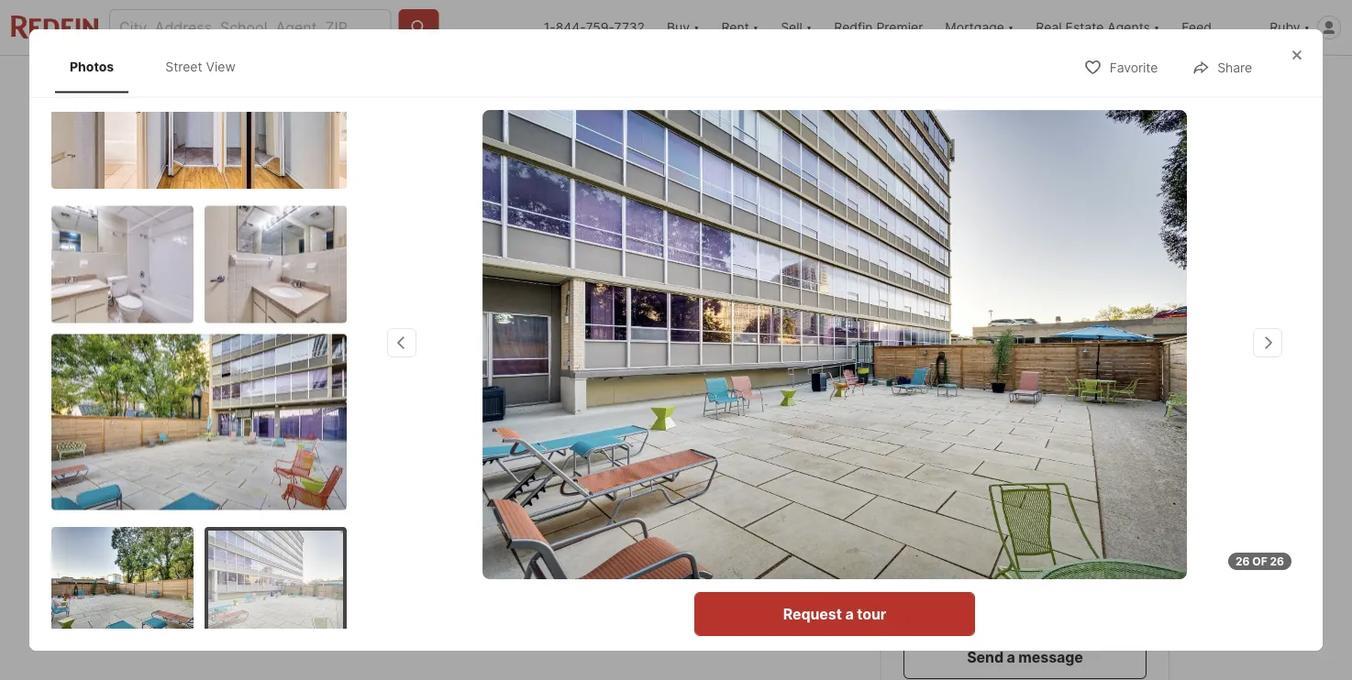 Task type: vqa. For each thing, say whether or not it's contained in the screenshot.
Feed button
yes



Task type: describe. For each thing, give the bounding box(es) containing it.
1 horizontal spatial share button
[[1177, 48, 1268, 86]]

26 for 26 photos
[[1075, 407, 1092, 422]]

7732
[[614, 20, 645, 35]]

5 tab from the left
[[646, 60, 793, 104]]

photos
[[70, 59, 114, 74]]

photos
[[1094, 407, 1138, 422]]

favorite button
[[1069, 48, 1174, 86]]

1 horizontal spatial tour
[[1048, 590, 1077, 608]]

a inside button
[[1007, 649, 1016, 667]]

lavaca for 1800 lavaca st unit 214 ,
[[223, 472, 272, 490]]

beds
[[340, 535, 375, 553]]

dishwasher
[[241, 598, 301, 612]]

2 horizontal spatial 26
[[1271, 555, 1285, 569]]

tour inside button
[[857, 606, 887, 624]]

street view tab
[[151, 44, 250, 89]]

contact
[[904, 502, 980, 525]]

1 tab from the left
[[302, 60, 399, 104]]

request a tour inside button
[[783, 606, 887, 624]]

214 for 1800 lavaca st unit 214
[[945, 530, 978, 552]]

26 photos button
[[1034, 396, 1154, 433]]

1800 lavaca st unit 214
[[904, 502, 1118, 552]]

0 horizontal spatial share
[[1118, 73, 1153, 89]]

759-
[[586, 20, 614, 35]]

lavaca for 1800 lavaca st unit 214
[[1031, 502, 1094, 525]]

844-
[[556, 20, 586, 35]]

share inside request a tour dialog
[[1218, 60, 1253, 75]]

submit search image
[[410, 18, 428, 37]]

price
[[184, 535, 219, 553]]

street view for tab list containing photos
[[165, 59, 236, 74]]

of
[[1253, 555, 1268, 569]]

view for street view button
[[281, 407, 313, 422]]

26 of 26
[[1236, 555, 1285, 569]]

map entry image
[[760, 471, 852, 563]]

favorite
[[1110, 60, 1158, 75]]

608
[[502, 507, 545, 532]]

sq
[[502, 535, 521, 553]]

unit for 1800 lavaca st unit 214 ,
[[295, 472, 323, 490]]

$1,395
[[184, 507, 255, 532]]

608 sq ft
[[502, 507, 545, 553]]

2 horizontal spatial a
[[1036, 590, 1044, 608]]

send
[[967, 649, 1004, 667]]

unit for 1800 lavaca st unit 214
[[904, 530, 941, 552]]

1800 for 1800 lavaca st unit 214
[[980, 502, 1027, 525]]

1 beds
[[340, 507, 375, 553]]

0 horizontal spatial share button
[[1077, 61, 1168, 99]]

4 tab from the left
[[561, 60, 646, 104]]

view for tab list containing photos
[[206, 59, 236, 74]]



Task type: locate. For each thing, give the bounding box(es) containing it.
a/c
[[195, 598, 215, 612]]

street inside 'tab'
[[165, 59, 202, 74]]

City, Address, School, Agent, ZIP search field
[[109, 9, 391, 46]]

street view inside street view button
[[240, 407, 313, 422]]

photos tab
[[55, 44, 129, 89]]

0 horizontal spatial tour
[[857, 606, 887, 624]]

214 down contact
[[945, 530, 978, 552]]

redfin premier button
[[823, 0, 935, 55]]

1 horizontal spatial street view
[[240, 407, 313, 422]]

0 horizontal spatial street
[[165, 59, 202, 74]]

tab list containing photos
[[51, 40, 269, 93]]

street up 1800 lavaca st unit 214 ,
[[240, 407, 279, 422]]

1-844-759-7732
[[544, 20, 645, 35]]

unit left the ,
[[295, 472, 323, 490]]

view
[[206, 59, 236, 74], [281, 407, 313, 422]]

$1,395 /mo price
[[184, 507, 296, 553]]

1800 for 1800 lavaca st unit 214 ,
[[184, 472, 219, 490]]

lavaca
[[223, 472, 272, 490], [1031, 502, 1094, 525]]

1 horizontal spatial share
[[1218, 60, 1253, 75]]

1 horizontal spatial 214
[[945, 530, 978, 552]]

1 vertical spatial street view
[[240, 407, 313, 422]]

feed
[[1182, 20, 1212, 35]]

tab list
[[51, 40, 269, 93], [184, 56, 807, 104]]

214
[[327, 472, 352, 490], [945, 530, 978, 552]]

st inside 1800 lavaca st unit 214
[[1098, 502, 1118, 525]]

78701
[[434, 472, 476, 490]]

street view for street view button
[[240, 407, 313, 422]]

1 vertical spatial view
[[281, 407, 313, 422]]

0 vertical spatial lavaca
[[223, 472, 272, 490]]

1800 inside 1800 lavaca st unit 214
[[980, 502, 1027, 525]]

214 for 1800 lavaca st unit 214 ,
[[327, 472, 352, 490]]

tab
[[302, 60, 399, 104], [399, 60, 464, 104], [464, 60, 561, 104], [561, 60, 646, 104], [646, 60, 793, 104]]

0 vertical spatial street view
[[165, 59, 236, 74]]

1 horizontal spatial 1800
[[980, 502, 1027, 525]]

1 vertical spatial lavaca
[[1031, 502, 1094, 525]]

ft
[[525, 535, 539, 553]]

1-
[[544, 20, 556, 35]]

unit
[[295, 472, 323, 490], [904, 530, 941, 552]]

premier
[[877, 20, 924, 35]]

/mo
[[255, 507, 296, 532]]

0 horizontal spatial view
[[206, 59, 236, 74]]

st for 1800 lavaca st unit 214
[[1098, 502, 1118, 525]]

redfin premier
[[834, 20, 924, 35]]

1 vertical spatial unit
[[904, 530, 941, 552]]

image image
[[184, 107, 874, 448], [881, 107, 1168, 274], [51, 206, 194, 323], [205, 206, 347, 323], [881, 281, 1168, 448], [51, 334, 347, 511], [51, 528, 194, 645], [208, 531, 343, 641]]

1800 lavaca st unit 214 image
[[483, 110, 1187, 580]]

1 horizontal spatial request a tour
[[974, 590, 1077, 608]]

street inside button
[[240, 407, 279, 422]]

view inside button
[[281, 407, 313, 422]]

0 horizontal spatial street view
[[165, 59, 236, 74]]

0 horizontal spatial lavaca
[[223, 472, 272, 490]]

st for 1800 lavaca st unit 214 ,
[[276, 472, 291, 490]]

tour
[[1048, 590, 1077, 608], [857, 606, 887, 624]]

view up 1800 lavaca st unit 214 ,
[[281, 407, 313, 422]]

street down city, address, school, agent, zip search field
[[165, 59, 202, 74]]

unit down contact
[[904, 530, 941, 552]]

0 horizontal spatial 1800
[[184, 472, 219, 490]]

,
[[352, 472, 356, 490]]

0 horizontal spatial 26
[[1075, 407, 1092, 422]]

26 right of
[[1271, 555, 1285, 569]]

request a tour
[[974, 590, 1077, 608], [783, 606, 887, 624]]

1
[[340, 507, 350, 532]]

1 horizontal spatial view
[[281, 407, 313, 422]]

send a message button
[[904, 636, 1147, 680]]

0 horizontal spatial request a tour
[[783, 606, 887, 624]]

st
[[276, 472, 291, 490], [1098, 502, 1118, 525]]

1 horizontal spatial st
[[1098, 502, 1118, 525]]

send a message
[[967, 649, 1084, 667]]

street
[[165, 59, 202, 74], [240, 407, 279, 422]]

0 horizontal spatial a
[[846, 606, 854, 624]]

0 vertical spatial st
[[276, 472, 291, 490]]

214 up 1 on the bottom left of page
[[327, 472, 352, 490]]

1 horizontal spatial request
[[974, 590, 1033, 608]]

1-844-759-7732 link
[[544, 20, 645, 35]]

a
[[1036, 590, 1044, 608], [846, 606, 854, 624], [1007, 649, 1016, 667]]

unit inside 1800 lavaca st unit 214
[[904, 530, 941, 552]]

0 vertical spatial street
[[165, 59, 202, 74]]

request a tour button
[[904, 577, 1147, 621], [695, 593, 976, 637]]

0 horizontal spatial st
[[276, 472, 291, 490]]

1 horizontal spatial unit
[[904, 530, 941, 552]]

feed button
[[1171, 0, 1259, 55]]

26 inside 26 photos button
[[1075, 407, 1092, 422]]

view down city, address, school, agent, zip search field
[[206, 59, 236, 74]]

message
[[1019, 649, 1084, 667]]

26
[[1075, 407, 1092, 422], [1236, 555, 1250, 569], [1271, 555, 1285, 569]]

26 left of
[[1236, 555, 1250, 569]]

street view down city, address, school, agent, zip search field
[[165, 59, 236, 74]]

3 tab from the left
[[464, 60, 561, 104]]

26 for 26 of 26
[[1236, 555, 1250, 569]]

1 vertical spatial st
[[1098, 502, 1118, 525]]

request inside button
[[783, 606, 842, 624]]

1 vertical spatial 214
[[945, 530, 978, 552]]

26 photos
[[1075, 407, 1138, 422]]

redfin
[[834, 20, 873, 35]]

0 horizontal spatial unit
[[295, 472, 323, 490]]

1800
[[184, 472, 219, 490], [980, 502, 1027, 525]]

1 horizontal spatial 26
[[1236, 555, 1250, 569]]

1 horizontal spatial street
[[240, 407, 279, 422]]

lavaca inside 1800 lavaca st unit 214
[[1031, 502, 1094, 525]]

1800 lavaca st unit 214 ,
[[184, 472, 356, 490]]

request a tour button inside dialog
[[695, 593, 976, 637]]

street view button
[[199, 396, 328, 433]]

0 horizontal spatial request
[[783, 606, 842, 624]]

street view
[[165, 59, 236, 74], [240, 407, 313, 422]]

0 vertical spatial view
[[206, 59, 236, 74]]

214 inside 1800 lavaca st unit 214
[[945, 530, 978, 552]]

0 vertical spatial 1800
[[184, 472, 219, 490]]

a inside dialog
[[846, 606, 854, 624]]

share
[[1218, 60, 1253, 75], [1118, 73, 1153, 89]]

street view inside street view 'tab'
[[165, 59, 236, 74]]

request a tour dialog
[[29, 13, 1323, 652]]

share button
[[1177, 48, 1268, 86], [1077, 61, 1168, 99]]

1 vertical spatial street
[[240, 407, 279, 422]]

street view up 1800 lavaca st unit 214 ,
[[240, 407, 313, 422]]

1 horizontal spatial lavaca
[[1031, 502, 1094, 525]]

1 vertical spatial 1800
[[980, 502, 1027, 525]]

request
[[974, 590, 1033, 608], [783, 606, 842, 624]]

0 vertical spatial 214
[[327, 472, 352, 490]]

0 horizontal spatial 214
[[327, 472, 352, 490]]

2 tab from the left
[[399, 60, 464, 104]]

tab list inside request a tour dialog
[[51, 40, 269, 93]]

26 left photos
[[1075, 407, 1092, 422]]

1 horizontal spatial a
[[1007, 649, 1016, 667]]

0 vertical spatial unit
[[295, 472, 323, 490]]

view inside 'tab'
[[206, 59, 236, 74]]



